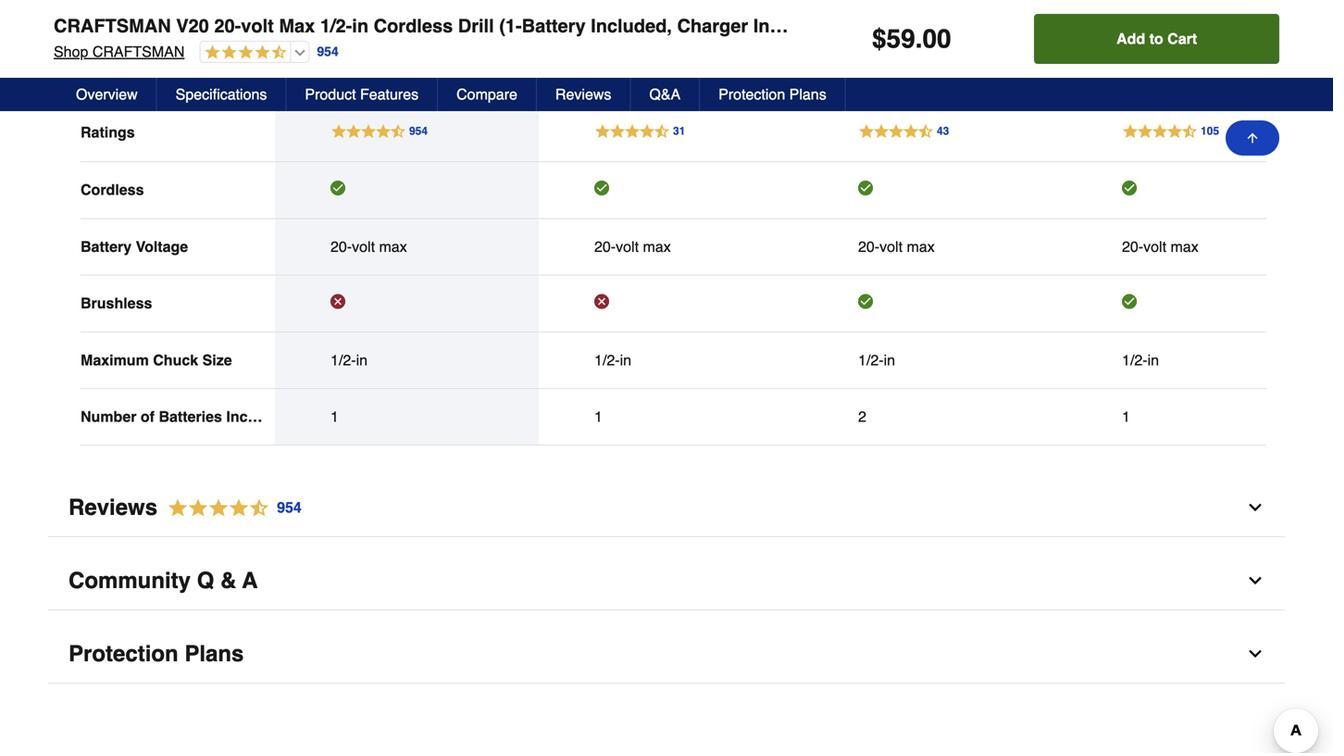 Task type: vqa. For each thing, say whether or not it's contained in the screenshot.
The Financing
no



Task type: locate. For each thing, give the bounding box(es) containing it.
community
[[69, 568, 191, 593]]

1 horizontal spatial reviews
[[556, 86, 612, 103]]

0 horizontal spatial protection
[[69, 641, 178, 666]]

1 31 from the left
[[360, 63, 377, 80]]

1 horizontal spatial 1 cell
[[595, 408, 748, 426]]

2 jan from the left
[[859, 63, 884, 80]]

protection
[[719, 86, 786, 103], [69, 641, 178, 666]]

1/2- for third '1/2-in' cell from right
[[595, 352, 620, 369]]

$
[[873, 24, 887, 54], [595, 25, 601, 38]]

save inside save $50.00 jan 31
[[859, 44, 893, 62]]

plans for bottommost protection plans "button"
[[185, 641, 244, 666]]

2 vertical spatial chevron down image
[[1247, 645, 1265, 663]]

no image
[[331, 294, 346, 309], [595, 294, 610, 309]]

$139.00 /
[[859, 26, 916, 43]]

cordless down ratings at the top left of the page
[[81, 181, 144, 198]]

1 vertical spatial protection plans button
[[48, 625, 1286, 684]]

31 for save jan 31
[[360, 63, 377, 80]]

0 vertical spatial protection plans
[[719, 86, 827, 103]]

0 horizontal spatial 00
[[629, 25, 641, 38]]

3 20-volt max cell from the left
[[859, 238, 1012, 256]]

4.5 stars image
[[200, 44, 287, 62], [158, 496, 303, 521]]

2 31 from the left
[[888, 63, 905, 80]]

battery left voltage
[[81, 238, 132, 255]]

to
[[1150, 30, 1164, 47]]

save inside save jan 31
[[331, 44, 365, 62]]

max
[[379, 238, 407, 255], [643, 238, 671, 255], [907, 238, 935, 255], [1171, 238, 1199, 255]]

2 horizontal spatial 1 cell
[[1123, 408, 1276, 426]]

plans down q at the bottom left of page
[[185, 641, 244, 666]]

31
[[360, 63, 377, 80], [888, 63, 905, 80], [1152, 63, 1169, 80]]

save $50.00 jan 31
[[859, 44, 943, 80]]

2 horizontal spatial 1
[[1123, 408, 1131, 425]]

0 horizontal spatial protection plans
[[69, 641, 244, 666]]

4.5 stars image up &
[[158, 496, 303, 521]]

2 / from the left
[[912, 26, 916, 43]]

jan up product
[[331, 63, 356, 80]]

2 horizontal spatial jan
[[1123, 63, 1148, 80]]

00 for $ 99 . 00
[[629, 25, 641, 38]]

maximum
[[81, 352, 149, 369]]

protection plans button down community q & a button
[[48, 625, 1286, 684]]

1 vertical spatial plans
[[185, 641, 244, 666]]

31 inside save jan 31
[[360, 63, 377, 80]]

00 right the 99 in the left of the page
[[629, 25, 641, 38]]

protection plans button
[[700, 78, 846, 111], [48, 625, 1286, 684]]

0 horizontal spatial save
[[331, 44, 365, 62]]

size
[[202, 352, 232, 369]]

0 horizontal spatial battery
[[81, 238, 132, 255]]

2 horizontal spatial /
[[1176, 26, 1180, 43]]

yes image
[[331, 181, 346, 195], [595, 181, 610, 195], [1123, 181, 1138, 195], [859, 294, 874, 309]]

volt
[[241, 15, 274, 37], [352, 238, 375, 255], [616, 238, 639, 255], [880, 238, 903, 255], [1144, 238, 1167, 255]]

4.5 stars image up specifications button
[[200, 44, 287, 62]]

31 up product features
[[360, 63, 377, 80]]

0 vertical spatial cordless
[[374, 15, 453, 37]]

save down $79.00
[[331, 44, 365, 62]]

protection plans down included)
[[719, 86, 827, 103]]

31 down save $40.00
[[1152, 63, 1169, 80]]

1 1 from the left
[[331, 408, 339, 425]]

in for first '1/2-in' cell from right
[[1148, 352, 1160, 369]]

yes image
[[859, 181, 874, 195], [1123, 294, 1138, 309]]

1 vertical spatial protection
[[69, 641, 178, 666]]

craftsman up shop craftsman
[[54, 15, 171, 37]]

1
[[331, 408, 339, 425], [595, 408, 603, 425], [1123, 408, 1131, 425]]

1 horizontal spatial protection
[[719, 86, 786, 103]]

craftsman
[[54, 15, 171, 37], [92, 43, 185, 60]]

1 horizontal spatial cordless
[[374, 15, 453, 37]]

save for jan
[[859, 44, 893, 62]]

1 / from the left
[[376, 26, 380, 43]]

0 horizontal spatial 1 cell
[[331, 408, 484, 426]]

0 horizontal spatial jan
[[331, 63, 356, 80]]

2 20-volt max from the left
[[595, 238, 671, 255]]

cordless left drill
[[374, 15, 453, 37]]

jan
[[331, 63, 356, 80], [859, 63, 884, 80], [1123, 63, 1148, 80]]

1 horizontal spatial 954
[[317, 44, 339, 59]]

2 horizontal spatial 31
[[1152, 63, 1169, 80]]

specifications
[[176, 86, 267, 103]]

product features
[[305, 86, 419, 103]]

1 horizontal spatial 31
[[888, 63, 905, 80]]

3 / from the left
[[1176, 26, 1180, 43]]

3 1 from the left
[[1123, 408, 1131, 425]]

protection plans down community q & a
[[69, 641, 244, 666]]

v20
[[176, 15, 209, 37]]

reviews down the 99 in the left of the page
[[556, 86, 612, 103]]

1 save from the left
[[331, 44, 365, 62]]

1 chevron down image from the top
[[1247, 498, 1265, 517]]

1 vertical spatial cordless
[[81, 181, 144, 198]]

0 vertical spatial protection
[[719, 86, 786, 103]]

/ up $50.00
[[912, 26, 916, 43]]

battery left the 99 in the left of the page
[[522, 15, 586, 37]]

1 vertical spatial 4.5 stars image
[[158, 496, 303, 521]]

1 horizontal spatial jan
[[859, 63, 884, 80]]

00 right 59
[[923, 24, 952, 54]]

$ for 59
[[873, 24, 887, 54]]

20-volt max
[[331, 238, 407, 255], [595, 238, 671, 255], [859, 238, 935, 255], [1123, 238, 1199, 255]]

craftsman up overview button
[[92, 43, 185, 60]]

3 20-volt max from the left
[[859, 238, 935, 255]]

2 1/2-in from the left
[[595, 352, 632, 369]]

cart
[[1168, 30, 1198, 47]]

product features button
[[287, 78, 438, 111]]

3 31 from the left
[[1152, 63, 1169, 80]]

0 vertical spatial 954
[[317, 44, 339, 59]]

1/2-in
[[331, 352, 368, 369], [595, 352, 632, 369], [859, 352, 896, 369], [1123, 352, 1160, 369]]

save down $129.00
[[1123, 44, 1157, 62]]

4 20-volt max cell from the left
[[1123, 238, 1276, 256]]

compare button
[[438, 78, 537, 111]]

0 horizontal spatial 954
[[277, 499, 302, 516]]

0 horizontal spatial yes image
[[859, 181, 874, 195]]

3 jan from the left
[[1123, 63, 1148, 80]]

1 vertical spatial 954
[[277, 499, 302, 516]]

0 vertical spatial reviews
[[556, 86, 612, 103]]

2 save from the left
[[859, 44, 893, 62]]

0 horizontal spatial $
[[595, 25, 601, 38]]

of
[[141, 408, 155, 425]]

4 20-volt max from the left
[[1123, 238, 1199, 255]]

protection down the 'charger'
[[719, 86, 786, 103]]

1 horizontal spatial plans
[[790, 86, 827, 103]]

3 chevron down image from the top
[[1247, 645, 1265, 663]]

protection down community
[[69, 641, 178, 666]]

included
[[226, 408, 287, 425]]

jan inside save jan 31
[[331, 63, 356, 80]]

.
[[916, 24, 923, 54], [626, 25, 629, 38]]

$50.00
[[897, 44, 943, 62]]

in
[[352, 15, 369, 37], [356, 352, 368, 369], [620, 352, 632, 369], [884, 352, 896, 369], [1148, 352, 1160, 369]]

1 1 cell from the left
[[331, 408, 484, 426]]

in for third '1/2-in' cell from right
[[620, 352, 632, 369]]

plans
[[790, 86, 827, 103], [185, 641, 244, 666]]

/ up save jan 31
[[376, 26, 380, 43]]

1 horizontal spatial no image
[[595, 294, 610, 309]]

reviews
[[556, 86, 612, 103], [69, 495, 158, 520]]

ratings
[[81, 124, 135, 141]]

954
[[317, 44, 339, 59], [277, 499, 302, 516]]

1/2-
[[320, 15, 352, 37], [331, 352, 356, 369], [595, 352, 620, 369], [859, 352, 884, 369], [1123, 352, 1148, 369]]

number
[[81, 408, 137, 425]]

0 horizontal spatial /
[[376, 26, 380, 43]]

plans down included)
[[790, 86, 827, 103]]

chevron down image
[[1247, 498, 1265, 517], [1247, 571, 1265, 590], [1247, 645, 1265, 663]]

1 horizontal spatial .
[[916, 24, 923, 54]]

protection plans button down included)
[[700, 78, 846, 111]]

/ for $79.00
[[376, 26, 380, 43]]

plans for topmost protection plans "button"
[[790, 86, 827, 103]]

1 max from the left
[[379, 238, 407, 255]]

0 vertical spatial plans
[[790, 86, 827, 103]]

1 cell
[[331, 408, 484, 426], [595, 408, 748, 426], [1123, 408, 1276, 426]]

save down $139.00
[[859, 44, 893, 62]]

0 horizontal spatial plans
[[185, 641, 244, 666]]

chevron down image for plans
[[1247, 645, 1265, 663]]

batteries
[[159, 408, 222, 425]]

2 max from the left
[[643, 238, 671, 255]]

chevron down image inside community q & a button
[[1247, 571, 1265, 590]]

maximum chuck size
[[81, 352, 232, 369]]

cell
[[331, 181, 484, 200], [595, 181, 748, 200], [859, 181, 1012, 200], [1123, 181, 1276, 200], [331, 294, 484, 313], [595, 294, 748, 313], [859, 294, 1012, 313], [1123, 294, 1276, 313]]

1 horizontal spatial /
[[912, 26, 916, 43]]

battery
[[522, 15, 586, 37], [81, 238, 132, 255]]

$ inside $ 99 . 00
[[595, 25, 601, 38]]

2 horizontal spatial save
[[1123, 44, 1157, 62]]

00
[[923, 24, 952, 54], [629, 25, 641, 38]]

jan inside save $50.00 jan 31
[[859, 63, 884, 80]]

save $40.00
[[1123, 44, 1207, 62]]

/ for $129.00
[[1176, 26, 1180, 43]]

jan inside ends jan 31
[[1123, 63, 1148, 80]]

0 horizontal spatial .
[[626, 25, 629, 38]]

cordless
[[374, 15, 453, 37], [81, 181, 144, 198]]

/
[[376, 26, 380, 43], [912, 26, 916, 43], [1176, 26, 1180, 43]]

battery voltage
[[81, 238, 188, 255]]

$129.00 /
[[1123, 26, 1180, 43]]

0 horizontal spatial no image
[[331, 294, 346, 309]]

brushless
[[81, 295, 152, 312]]

0 vertical spatial battery
[[522, 15, 586, 37]]

0 horizontal spatial 1
[[331, 408, 339, 425]]

31 inside ends jan 31
[[1152, 63, 1169, 80]]

price
[[81, 27, 117, 44]]

1 horizontal spatial yes image
[[1123, 294, 1138, 309]]

2 chevron down image from the top
[[1247, 571, 1265, 590]]

. inside $ 99 . 00
[[626, 25, 629, 38]]

00 inside $ 99 . 00
[[629, 25, 641, 38]]

1 vertical spatial protection plans
[[69, 641, 244, 666]]

0 horizontal spatial 31
[[360, 63, 377, 80]]

31 down $50.00
[[888, 63, 905, 80]]

1 vertical spatial chevron down image
[[1247, 571, 1265, 590]]

voltage
[[136, 238, 188, 255]]

99
[[601, 23, 626, 48]]

2 cell
[[859, 408, 1012, 426]]

. for 99
[[626, 25, 629, 38]]

1 horizontal spatial save
[[859, 44, 893, 62]]

1 horizontal spatial 1
[[595, 408, 603, 425]]

1 20-volt max cell from the left
[[331, 238, 484, 256]]

jan down the add at the top right of the page
[[1123, 63, 1148, 80]]

1 horizontal spatial 00
[[923, 24, 952, 54]]

0 horizontal spatial reviews
[[69, 495, 158, 520]]

1/2-in cell
[[331, 351, 484, 370], [595, 351, 748, 370], [859, 351, 1012, 370], [1123, 351, 1276, 370]]

3 1/2-in from the left
[[859, 352, 896, 369]]

reviews up community
[[69, 495, 158, 520]]

20-
[[214, 15, 241, 37], [331, 238, 352, 255], [595, 238, 616, 255], [859, 238, 880, 255], [1123, 238, 1144, 255]]

save
[[331, 44, 365, 62], [859, 44, 893, 62], [1123, 44, 1157, 62]]

protection plans
[[719, 86, 827, 103], [69, 641, 244, 666]]

jan down $139.00
[[859, 63, 884, 80]]

save jan 31
[[331, 44, 377, 80]]

ends
[[1218, 44, 1255, 62]]

1 jan from the left
[[331, 63, 356, 80]]

0 vertical spatial chevron down image
[[1247, 498, 1265, 517]]

1 horizontal spatial $
[[873, 24, 887, 54]]

/ up $40.00
[[1176, 26, 1180, 43]]

in for second '1/2-in' cell from right
[[884, 352, 896, 369]]

0 horizontal spatial cordless
[[81, 181, 144, 198]]

20-volt max cell
[[331, 238, 484, 256], [595, 238, 748, 256], [859, 238, 1012, 256], [1123, 238, 1276, 256]]

charger
[[678, 15, 749, 37]]

1/2- for second '1/2-in' cell from right
[[859, 352, 884, 369]]



Task type: describe. For each thing, give the bounding box(es) containing it.
a
[[242, 568, 258, 593]]

q
[[197, 568, 214, 593]]

shop craftsman
[[54, 43, 185, 60]]

1/2- for fourth '1/2-in' cell from the right
[[331, 352, 356, 369]]

2 1 from the left
[[595, 408, 603, 425]]

add to cart
[[1117, 30, 1198, 47]]

2 no image from the left
[[595, 294, 610, 309]]

00 for $ 59 . 00
[[923, 24, 952, 54]]

4.5 stars image containing 954
[[158, 496, 303, 521]]

max
[[279, 15, 315, 37]]

0 vertical spatial yes image
[[859, 181, 874, 195]]

community q & a button
[[48, 552, 1286, 610]]

1 horizontal spatial protection plans
[[719, 86, 827, 103]]

1 1/2-in cell from the left
[[331, 351, 484, 370]]

save for 31
[[331, 44, 365, 62]]

add
[[1117, 30, 1146, 47]]

. for 59
[[916, 24, 923, 54]]

add to cart button
[[1035, 14, 1280, 64]]

2 20-volt max cell from the left
[[595, 238, 748, 256]]

arrow up image
[[1246, 131, 1261, 145]]

0 vertical spatial 4.5 stars image
[[200, 44, 287, 62]]

$79.00 /
[[331, 26, 380, 43]]

3 1/2-in cell from the left
[[859, 351, 1012, 370]]

chuck
[[153, 352, 198, 369]]

0 vertical spatial protection plans button
[[700, 78, 846, 111]]

$ 99 . 00
[[595, 23, 641, 48]]

$40.00
[[1161, 44, 1207, 62]]

1 horizontal spatial battery
[[522, 15, 586, 37]]

/ for $139.00
[[912, 26, 916, 43]]

1 vertical spatial yes image
[[1123, 294, 1138, 309]]

overview button
[[57, 78, 157, 111]]

craftsman v20 20-volt max 1/2-in cordless drill (1-battery included, charger included)
[[54, 15, 836, 37]]

q&a
[[650, 86, 681, 103]]

number of batteries included
[[81, 408, 287, 425]]

4 1/2-in from the left
[[1123, 352, 1160, 369]]

(1-
[[499, 15, 522, 37]]

1 20-volt max from the left
[[331, 238, 407, 255]]

31 for ends jan 31
[[1152, 63, 1169, 80]]

$139.00
[[859, 26, 912, 43]]

product
[[305, 86, 356, 103]]

31 inside save $50.00 jan 31
[[888, 63, 905, 80]]

2 1/2-in cell from the left
[[595, 351, 748, 370]]

4 1/2-in cell from the left
[[1123, 351, 1276, 370]]

$129.00
[[1123, 26, 1176, 43]]

southdeep products heading
[[48, 747, 1286, 753]]

overview
[[76, 86, 138, 103]]

1 vertical spatial reviews
[[69, 495, 158, 520]]

3 save from the left
[[1123, 44, 1157, 62]]

&
[[220, 568, 237, 593]]

in for fourth '1/2-in' cell from the right
[[356, 352, 368, 369]]

drill
[[458, 15, 494, 37]]

included)
[[754, 15, 836, 37]]

jan for ends jan 31
[[1123, 63, 1148, 80]]

1 vertical spatial craftsman
[[92, 43, 185, 60]]

3 1 cell from the left
[[1123, 408, 1276, 426]]

ends jan 31
[[1123, 44, 1255, 80]]

shop
[[54, 43, 88, 60]]

chevron down image for q
[[1247, 571, 1265, 590]]

reviews inside button
[[556, 86, 612, 103]]

specifications button
[[157, 78, 287, 111]]

59
[[887, 24, 916, 54]]

reviews button
[[537, 78, 631, 111]]

$ 59 . 00
[[873, 24, 952, 54]]

4 max from the left
[[1171, 238, 1199, 255]]

1 1/2-in from the left
[[331, 352, 368, 369]]

2
[[859, 408, 867, 425]]

community q & a
[[69, 568, 258, 593]]

0 vertical spatial craftsman
[[54, 15, 171, 37]]

1 vertical spatial battery
[[81, 238, 132, 255]]

$ for 99
[[595, 25, 601, 38]]

1/2- for first '1/2-in' cell from right
[[1123, 352, 1148, 369]]

$79.00
[[331, 26, 376, 43]]

1 no image from the left
[[331, 294, 346, 309]]

3 max from the left
[[907, 238, 935, 255]]

compare
[[457, 86, 518, 103]]

q&a button
[[631, 78, 700, 111]]

2 1 cell from the left
[[595, 408, 748, 426]]

features
[[360, 86, 419, 103]]

included,
[[591, 15, 672, 37]]

jan for save jan 31
[[331, 63, 356, 80]]



